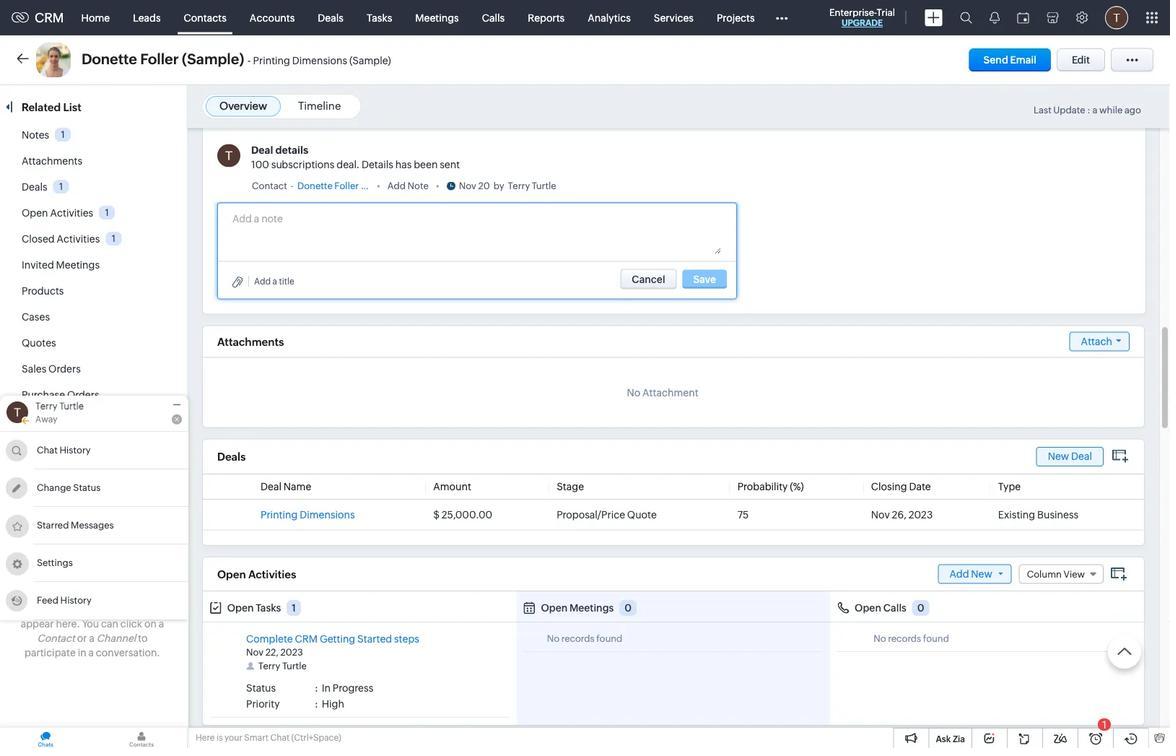 Task type: describe. For each thing, give the bounding box(es) containing it.
no for open calls
[[874, 634, 887, 645]]

0 vertical spatial related
[[22, 101, 61, 113]]

closed activities link
[[22, 233, 100, 245]]

0 for meetings
[[625, 603, 632, 614]]

people
[[53, 604, 86, 615]]

0 for calls
[[918, 603, 925, 614]]

click
[[120, 618, 142, 630]]

1 vertical spatial deal
[[1072, 451, 1093, 462]]

projects link
[[706, 0, 767, 35]]

0 horizontal spatial new
[[972, 568, 993, 580]]

printing dimensions link
[[261, 509, 355, 521]]

0 horizontal spatial status
[[73, 482, 101, 493]]

a right on at the left bottom
[[159, 618, 164, 630]]

invited meetings
[[22, 259, 100, 271]]

timeline link
[[298, 100, 341, 112]]

donette foller (sample) link
[[297, 179, 400, 194]]

crm link
[[12, 10, 64, 25]]

feed
[[37, 595, 58, 606]]

emails link
[[22, 415, 52, 427]]

(sample) down contacts link
[[182, 51, 244, 68]]

printing dimensions (sample) link
[[253, 55, 391, 67]]

0 vertical spatial attachments
[[22, 155, 82, 167]]

search element
[[952, 0, 981, 35]]

ask zia
[[936, 734, 966, 744]]

0 horizontal spatial terry
[[35, 401, 58, 412]]

overview link
[[220, 100, 267, 112]]

products link
[[22, 285, 64, 297]]

quotes
[[22, 337, 56, 349]]

campaigns
[[22, 467, 75, 479]]

type link
[[999, 481, 1021, 493]]

analytics link
[[576, 0, 643, 35]]

crm inside "complete crm getting started steps nov 22, 2023"
[[295, 634, 318, 645]]

stage
[[557, 481, 584, 493]]

1 vertical spatial terry turtle
[[258, 661, 307, 672]]

- inside donette foller (sample) - printing dimensions (sample)
[[248, 54, 251, 67]]

view
[[1064, 569, 1085, 580]]

0 vertical spatial new
[[1048, 451, 1070, 462]]

is
[[217, 733, 223, 743]]

dimensions inside donette foller (sample) - printing dimensions (sample)
[[292, 55, 347, 66]]

link
[[47, 611, 66, 622]]

conversation.
[[96, 647, 160, 659]]

0 vertical spatial tasks
[[367, 12, 392, 23]]

trial
[[877, 7, 895, 18]]

in
[[322, 683, 331, 694]]

last
[[1034, 105, 1052, 116]]

sales orders link
[[22, 363, 81, 375]]

profile image
[[1106, 6, 1129, 29]]

: in progress
[[315, 683, 374, 694]]

in
[[78, 647, 86, 659]]

orders for purchase orders
[[67, 389, 99, 401]]

invited
[[22, 259, 54, 271]]

1 vertical spatial status
[[246, 683, 276, 694]]

signals element
[[981, 0, 1009, 35]]

2 horizontal spatial deals
[[318, 12, 344, 23]]

or
[[77, 633, 87, 644]]

1 for open activities
[[105, 207, 109, 218]]

0 vertical spatial donette
[[82, 51, 137, 68]]

ask
[[936, 734, 951, 744]]

Add a note text field
[[233, 211, 721, 254]]

22,
[[266, 647, 279, 658]]

1 for closed activities
[[112, 233, 116, 244]]

with
[[30, 604, 51, 615]]

and
[[88, 604, 106, 615]]

have
[[135, 589, 157, 601]]

activities for closed activities link
[[57, 233, 100, 245]]

a left "while"
[[1093, 105, 1098, 116]]

add for add new
[[950, 568, 969, 580]]

business
[[1038, 509, 1079, 521]]

open calls
[[855, 603, 907, 614]]

your
[[225, 733, 243, 743]]

add for add link
[[25, 611, 45, 622]]

2 • from the left
[[436, 181, 440, 192]]

add for add related list
[[25, 545, 45, 557]]

0 horizontal spatial turtle
[[59, 401, 84, 412]]

: high
[[315, 699, 344, 710]]

notes
[[22, 129, 49, 141]]

1 vertical spatial deals
[[22, 181, 47, 193]]

donette foller (sample) - printing dimensions (sample)
[[82, 51, 391, 68]]

amount
[[433, 481, 471, 493]]

type
[[999, 481, 1021, 493]]

edit
[[1072, 54, 1090, 66]]

add link
[[25, 611, 66, 622]]

contact inside the conversations you have with people and teams will appear here. you can click on a contact or a channel
[[37, 633, 75, 644]]

away
[[35, 415, 57, 424]]

complete crm getting started steps link
[[246, 634, 420, 645]]

priority
[[246, 699, 280, 710]]

0 vertical spatial contact
[[252, 181, 287, 192]]

you
[[82, 618, 99, 630]]

0 horizontal spatial chat
[[37, 444, 58, 455]]

signals image
[[990, 12, 1000, 24]]

the conversations you have with people and teams will appear here. you can click on a contact or a channel
[[21, 589, 164, 644]]

no for open meetings
[[547, 634, 560, 645]]

messages
[[71, 520, 114, 530]]

1 vertical spatial -
[[291, 181, 294, 192]]

records for meetings
[[562, 634, 595, 645]]

attach link
[[1070, 332, 1130, 352]]

0 vertical spatial terry
[[508, 181, 530, 192]]

Other Modules field
[[767, 6, 798, 29]]

history for feed history
[[60, 595, 91, 606]]

add new
[[950, 568, 993, 580]]

1 vertical spatial deals link
[[22, 181, 47, 193]]

ago
[[1125, 105, 1142, 116]]

leads link
[[121, 0, 172, 35]]

related list
[[22, 101, 84, 113]]

closing date
[[871, 481, 931, 493]]

accounts link
[[238, 0, 306, 35]]

add related list
[[25, 545, 101, 557]]

social
[[22, 493, 50, 505]]

1 vertical spatial chat
[[270, 733, 290, 743]]

new deal link
[[1037, 447, 1104, 467]]

printing dimensions
[[261, 509, 355, 521]]

probability (%) link
[[738, 481, 804, 493]]

column
[[1027, 569, 1062, 580]]

reports
[[528, 12, 565, 23]]

attachments link
[[22, 155, 82, 167]]

0 vertical spatial 2023
[[909, 509, 933, 521]]

open tasks
[[227, 603, 281, 614]]

0 vertical spatial calls
[[482, 12, 505, 23]]

chat history
[[37, 444, 91, 455]]

name
[[284, 481, 311, 493]]

here.
[[56, 618, 80, 630]]

complete crm getting started steps nov 22, 2023
[[246, 634, 420, 658]]

nov inside "complete crm getting started steps nov 22, 2023"
[[246, 647, 264, 658]]

closing date link
[[871, 481, 931, 493]]

1 vertical spatial foller
[[335, 181, 359, 192]]

add note link
[[388, 179, 429, 194]]

1 vertical spatial calls
[[884, 603, 907, 614]]

edit button
[[1057, 48, 1106, 71]]

purchase orders
[[22, 389, 99, 401]]

social link
[[22, 493, 50, 505]]

0 horizontal spatial list
[[63, 101, 81, 113]]

nov for nov 20
[[459, 181, 477, 192]]



Task type: vqa. For each thing, say whether or not it's contained in the screenshot.
"Check-In State"
no



Task type: locate. For each thing, give the bounding box(es) containing it.
1 horizontal spatial turtle
[[282, 661, 307, 672]]

nov left 26,
[[871, 509, 890, 521]]

nov left 22,
[[246, 647, 264, 658]]

: left in
[[315, 683, 318, 694]]

update
[[1054, 105, 1086, 116]]

a right in
[[88, 647, 94, 659]]

0 vertical spatial status
[[73, 482, 101, 493]]

tasks up "complete"
[[256, 603, 281, 614]]

0 vertical spatial deals link
[[306, 0, 355, 35]]

: for : in progress
[[315, 683, 318, 694]]

invited meetings link
[[22, 259, 100, 271]]

1 vertical spatial donette
[[297, 181, 333, 192]]

records down open calls
[[888, 634, 922, 645]]

nov 20
[[459, 181, 490, 192]]

1 horizontal spatial contact
[[252, 181, 287, 192]]

calls
[[482, 12, 505, 23], [884, 603, 907, 614]]

donette down home link
[[82, 51, 137, 68]]

0 vertical spatial turtle
[[532, 181, 557, 192]]

2 vertical spatial deal
[[261, 481, 282, 493]]

activities up invited meetings
[[57, 233, 100, 245]]

• right note in the left top of the page
[[436, 181, 440, 192]]

high
[[322, 699, 344, 710]]

0 horizontal spatial meetings
[[56, 259, 100, 271]]

profile element
[[1097, 0, 1137, 35]]

(sample) down details
[[361, 181, 400, 192]]

0 horizontal spatial deals link
[[22, 181, 47, 193]]

1 horizontal spatial no records found
[[874, 634, 950, 645]]

no records found down open meetings
[[547, 634, 623, 645]]

0 vertical spatial -
[[248, 54, 251, 67]]

donette down subscriptions
[[297, 181, 333, 192]]

dimensions
[[292, 55, 347, 66], [300, 509, 355, 521]]

services link
[[643, 0, 706, 35]]

terry turtle
[[35, 401, 84, 412], [258, 661, 307, 672]]

• down details
[[377, 181, 380, 192]]

1 horizontal spatial 2023
[[909, 509, 933, 521]]

date
[[909, 481, 931, 493]]

products
[[22, 285, 64, 297]]

2 vertical spatial deals
[[217, 451, 246, 464]]

a right the or
[[89, 633, 95, 644]]

terry up away
[[35, 401, 58, 412]]

no attachment
[[627, 387, 699, 399]]

0 vertical spatial contacts
[[184, 12, 227, 23]]

0 vertical spatial deal
[[251, 144, 273, 156]]

None button
[[621, 269, 677, 290]]

list down messages at the bottom of the page
[[85, 545, 101, 557]]

1 horizontal spatial terry
[[258, 661, 280, 672]]

deals link down attachments link
[[22, 181, 47, 193]]

deal details 100 subscriptions deal. details has been sent
[[251, 144, 460, 170]]

2 horizontal spatial turtle
[[532, 181, 557, 192]]

proposal/price
[[557, 509, 625, 521]]

1 horizontal spatial terry turtle
[[258, 661, 307, 672]]

to
[[138, 633, 148, 644]]

deal.
[[337, 159, 360, 170]]

orders up purchase orders link
[[48, 363, 81, 375]]

calendar image
[[1017, 12, 1030, 23]]

1 vertical spatial list
[[85, 545, 101, 557]]

0 horizontal spatial attachments
[[22, 155, 82, 167]]

dimensions up timeline link
[[292, 55, 347, 66]]

1 • from the left
[[377, 181, 380, 192]]

- down subscriptions
[[291, 181, 294, 192]]

projects
[[717, 12, 755, 23]]

reporting contacts link
[[22, 519, 114, 531]]

2023 inside "complete crm getting started steps nov 22, 2023"
[[281, 647, 303, 658]]

2023 right 22,
[[281, 647, 303, 658]]

status up priority at bottom
[[246, 683, 276, 694]]

0 vertical spatial activities
[[50, 207, 93, 219]]

foller down deal.
[[335, 181, 359, 192]]

1 vertical spatial dimensions
[[300, 509, 355, 521]]

2 records from the left
[[888, 634, 922, 645]]

0 horizontal spatial 0
[[625, 603, 632, 614]]

1 horizontal spatial found
[[924, 634, 950, 645]]

reporting
[[22, 519, 69, 531]]

1 vertical spatial history
[[60, 595, 91, 606]]

attachments down notes
[[22, 155, 82, 167]]

no records found for calls
[[874, 634, 950, 645]]

0
[[625, 603, 632, 614], [918, 603, 925, 614]]

column view
[[1027, 569, 1085, 580]]

1 0 from the left
[[625, 603, 632, 614]]

0 horizontal spatial open activities
[[22, 207, 93, 219]]

0 vertical spatial :
[[1088, 105, 1091, 116]]

deal up 100
[[251, 144, 273, 156]]

1 vertical spatial turtle
[[59, 401, 84, 412]]

1 horizontal spatial nov
[[459, 181, 477, 192]]

nov 26, 2023
[[871, 509, 933, 521]]

a left title
[[273, 277, 277, 287]]

Search Contacts & Chats text field
[[19, 432, 170, 454]]

1 for deals
[[59, 181, 63, 192]]

0 right open calls
[[918, 603, 925, 614]]

terry
[[508, 181, 530, 192], [35, 401, 58, 412], [258, 661, 280, 672]]

closed activities
[[22, 233, 100, 245]]

terry down 22,
[[258, 661, 280, 672]]

2 horizontal spatial nov
[[871, 509, 890, 521]]

Column View field
[[1019, 565, 1104, 584]]

1 horizontal spatial records
[[888, 634, 922, 645]]

contacts image
[[96, 728, 187, 748]]

records
[[562, 634, 595, 645], [888, 634, 922, 645]]

calls link
[[471, 0, 517, 35]]

found for open meetings
[[597, 634, 623, 645]]

teams
[[108, 604, 137, 615]]

a
[[1093, 105, 1098, 116], [273, 277, 277, 287], [159, 618, 164, 630], [89, 633, 95, 644], [88, 647, 94, 659]]

1 horizontal spatial meetings
[[415, 12, 459, 23]]

smart
[[244, 733, 269, 743]]

1 horizontal spatial status
[[246, 683, 276, 694]]

(sample) down tasks link
[[350, 55, 391, 66]]

enterprise-
[[830, 7, 877, 18]]

add for add a title
[[254, 277, 271, 287]]

1 horizontal spatial contacts
[[184, 12, 227, 23]]

deal for deal details 100 subscriptions deal. details has been sent
[[251, 144, 273, 156]]

by
[[494, 181, 504, 192]]

history for chat history
[[60, 444, 91, 455]]

activities up closed activities link
[[50, 207, 93, 219]]

list up attachments link
[[63, 101, 81, 113]]

donette
[[82, 51, 137, 68], [297, 181, 333, 192]]

complete
[[246, 634, 293, 645]]

1 horizontal spatial donette
[[297, 181, 333, 192]]

1 vertical spatial orders
[[67, 389, 99, 401]]

enterprise-trial upgrade
[[830, 7, 895, 28]]

2 0 from the left
[[918, 603, 925, 614]]

a inside to participate in a conversation.
[[88, 647, 94, 659]]

printing down "accounts" in the top left of the page
[[253, 55, 290, 66]]

1 vertical spatial open activities
[[217, 568, 296, 581]]

chat up campaigns link
[[37, 444, 58, 455]]

0 horizontal spatial donette
[[82, 51, 137, 68]]

1 records from the left
[[562, 634, 595, 645]]

sent
[[440, 159, 460, 170]]

2023 right 26,
[[909, 509, 933, 521]]

0 vertical spatial crm
[[35, 10, 64, 25]]

orders for sales orders
[[48, 363, 81, 375]]

1 vertical spatial 2023
[[281, 647, 303, 658]]

no records found for meetings
[[547, 634, 623, 645]]

attachments down add a title
[[217, 336, 284, 348]]

sales
[[22, 363, 46, 375]]

started
[[358, 634, 392, 645]]

probability
[[738, 481, 788, 493]]

new left column
[[972, 568, 993, 580]]

1 vertical spatial nov
[[871, 509, 890, 521]]

1 vertical spatial activities
[[57, 233, 100, 245]]

has
[[396, 159, 412, 170]]

will
[[139, 604, 154, 615]]

send email button
[[970, 48, 1051, 71]]

found for open calls
[[924, 634, 950, 645]]

2 no records found from the left
[[874, 634, 950, 645]]

records for calls
[[888, 634, 922, 645]]

2 horizontal spatial meetings
[[570, 603, 614, 614]]

1 horizontal spatial attachments
[[217, 336, 284, 348]]

links
[[22, 583, 48, 595]]

add a title
[[254, 277, 294, 287]]

home
[[81, 12, 110, 23]]

deal up 'business'
[[1072, 451, 1093, 462]]

activities for open activities link
[[50, 207, 93, 219]]

deal name link
[[261, 481, 311, 493]]

chat right smart
[[270, 733, 290, 743]]

no down open calls
[[874, 634, 887, 645]]

new up 'business'
[[1048, 451, 1070, 462]]

1 horizontal spatial •
[[436, 181, 440, 192]]

subscriptions
[[271, 159, 335, 170]]

0 horizontal spatial records
[[562, 634, 595, 645]]

probability (%)
[[738, 481, 804, 493]]

1 found from the left
[[597, 634, 623, 645]]

1 vertical spatial meetings
[[56, 259, 100, 271]]

last update : a while ago
[[1034, 105, 1142, 116]]

0 vertical spatial terry turtle
[[35, 401, 84, 412]]

leads
[[133, 12, 161, 23]]

printing inside donette foller (sample) - printing dimensions (sample)
[[253, 55, 290, 66]]

0 horizontal spatial foller
[[140, 51, 179, 68]]

no records found down open calls
[[874, 634, 950, 645]]

0 horizontal spatial contact
[[37, 633, 75, 644]]

printing down deal name
[[261, 509, 298, 521]]

related
[[22, 101, 61, 113], [47, 545, 83, 557]]

0 vertical spatial orders
[[48, 363, 81, 375]]

1 vertical spatial tasks
[[256, 603, 281, 614]]

orders
[[48, 363, 81, 375], [67, 389, 99, 401]]

: for : high
[[315, 699, 318, 710]]

emails
[[22, 415, 52, 427]]

records down open meetings
[[562, 634, 595, 645]]

0 horizontal spatial found
[[597, 634, 623, 645]]

1 no records found from the left
[[547, 634, 623, 645]]

0 vertical spatial meetings
[[415, 12, 459, 23]]

terry turtle up away
[[35, 401, 84, 412]]

1 horizontal spatial list
[[85, 545, 101, 557]]

open activities up open tasks
[[217, 568, 296, 581]]

(sample) inside donette foller (sample) - printing dimensions (sample)
[[350, 55, 391, 66]]

no down open meetings
[[547, 634, 560, 645]]

1 vertical spatial printing
[[261, 509, 298, 521]]

2 found from the left
[[924, 634, 950, 645]]

nov left 20
[[459, 181, 477, 192]]

terry right by
[[508, 181, 530, 192]]

crm left home link
[[35, 10, 64, 25]]

appear
[[21, 618, 54, 630]]

1 for notes
[[61, 129, 65, 140]]

quote
[[627, 509, 657, 521]]

terry turtle down 22,
[[258, 661, 307, 672]]

1 horizontal spatial chat
[[270, 733, 290, 743]]

deal for deal name
[[261, 481, 282, 493]]

100
[[251, 159, 269, 170]]

deal left the name
[[261, 481, 282, 493]]

deals link up printing dimensions (sample) link
[[306, 0, 355, 35]]

1 horizontal spatial -
[[291, 181, 294, 192]]

0 right open meetings
[[625, 603, 632, 614]]

meetings for invited meetings
[[56, 259, 100, 271]]

0 vertical spatial open activities
[[22, 207, 93, 219]]

0 horizontal spatial no
[[547, 634, 560, 645]]

create menu image
[[925, 9, 943, 26]]

meetings for open meetings
[[570, 603, 614, 614]]

getting
[[320, 634, 355, 645]]

activities
[[50, 207, 93, 219], [57, 233, 100, 245], [248, 568, 296, 581]]

activities up open tasks
[[248, 568, 296, 581]]

0 vertical spatial dimensions
[[292, 55, 347, 66]]

no left attachment
[[627, 387, 641, 399]]

1 horizontal spatial 0
[[918, 603, 925, 614]]

1 horizontal spatial crm
[[295, 634, 318, 645]]

email
[[1011, 54, 1037, 66]]

deals
[[318, 12, 344, 23], [22, 181, 47, 193], [217, 451, 246, 464]]

1 horizontal spatial deals
[[217, 451, 246, 464]]

search image
[[960, 12, 973, 24]]

cases link
[[22, 311, 50, 323]]

notes link
[[22, 129, 49, 141]]

analytics
[[588, 12, 631, 23]]

contact up participate at the left bottom of the page
[[37, 633, 75, 644]]

open
[[22, 207, 48, 219], [217, 568, 246, 581], [227, 603, 254, 614], [541, 603, 568, 614], [855, 603, 882, 614]]

1 vertical spatial :
[[315, 683, 318, 694]]

- up 'overview' link
[[248, 54, 251, 67]]

0 horizontal spatial contacts
[[71, 519, 114, 531]]

75
[[738, 509, 749, 521]]

chats image
[[0, 728, 91, 748]]

26,
[[892, 509, 907, 521]]

: right the update
[[1088, 105, 1091, 116]]

0 vertical spatial foller
[[140, 51, 179, 68]]

0 horizontal spatial tasks
[[256, 603, 281, 614]]

status right change at the left
[[73, 482, 101, 493]]

meetings link
[[404, 0, 471, 35]]

sales orders
[[22, 363, 81, 375]]

existing business
[[999, 509, 1079, 521]]

1 horizontal spatial tasks
[[367, 12, 392, 23]]

1 vertical spatial attachments
[[217, 336, 284, 348]]

add
[[388, 181, 406, 192], [254, 277, 271, 287], [25, 545, 45, 557], [950, 568, 969, 580], [25, 611, 45, 622]]

to participate in a conversation.
[[25, 633, 160, 659]]

attachments
[[22, 155, 82, 167], [217, 336, 284, 348]]

open activities up closed activities link
[[22, 207, 93, 219]]

create menu element
[[916, 0, 952, 35]]

tasks left meetings link
[[367, 12, 392, 23]]

0 vertical spatial nov
[[459, 181, 477, 192]]

1 horizontal spatial deals link
[[306, 0, 355, 35]]

2 vertical spatial :
[[315, 699, 318, 710]]

0 horizontal spatial no records found
[[547, 634, 623, 645]]

1 vertical spatial related
[[47, 545, 83, 557]]

2 vertical spatial turtle
[[282, 661, 307, 672]]

1 vertical spatial new
[[972, 568, 993, 580]]

related up "settings"
[[47, 545, 83, 557]]

2 horizontal spatial terry
[[508, 181, 530, 192]]

0 horizontal spatial crm
[[35, 10, 64, 25]]

1 horizontal spatial open activities
[[217, 568, 296, 581]]

related up notes
[[22, 101, 61, 113]]

dimensions down the name
[[300, 509, 355, 521]]

channel
[[97, 633, 136, 644]]

orders right purchase
[[67, 389, 99, 401]]

contacts up donette foller (sample) - printing dimensions (sample)
[[184, 12, 227, 23]]

contact down 100
[[252, 181, 287, 192]]

change status
[[37, 482, 101, 493]]

1 horizontal spatial no
[[627, 387, 641, 399]]

0 horizontal spatial •
[[377, 181, 380, 192]]

2 vertical spatial activities
[[248, 568, 296, 581]]

0 vertical spatial chat
[[37, 444, 58, 455]]

0 vertical spatial list
[[63, 101, 81, 113]]

accounts
[[250, 12, 295, 23]]

here is your smart chat (ctrl+space)
[[196, 733, 341, 743]]

foller down leads 'link'
[[140, 51, 179, 68]]

: left high
[[315, 699, 318, 710]]

quotes link
[[22, 337, 56, 349]]

attach
[[1081, 336, 1113, 347]]

crm left getting
[[295, 634, 318, 645]]

tasks
[[367, 12, 392, 23], [256, 603, 281, 614]]

0 horizontal spatial -
[[248, 54, 251, 67]]

0 horizontal spatial terry turtle
[[35, 401, 84, 412]]

nov for nov 26, 2023
[[871, 509, 890, 521]]

contacts up the add related list
[[71, 519, 114, 531]]

deal inside deal details 100 subscriptions deal. details has been sent
[[251, 144, 273, 156]]



